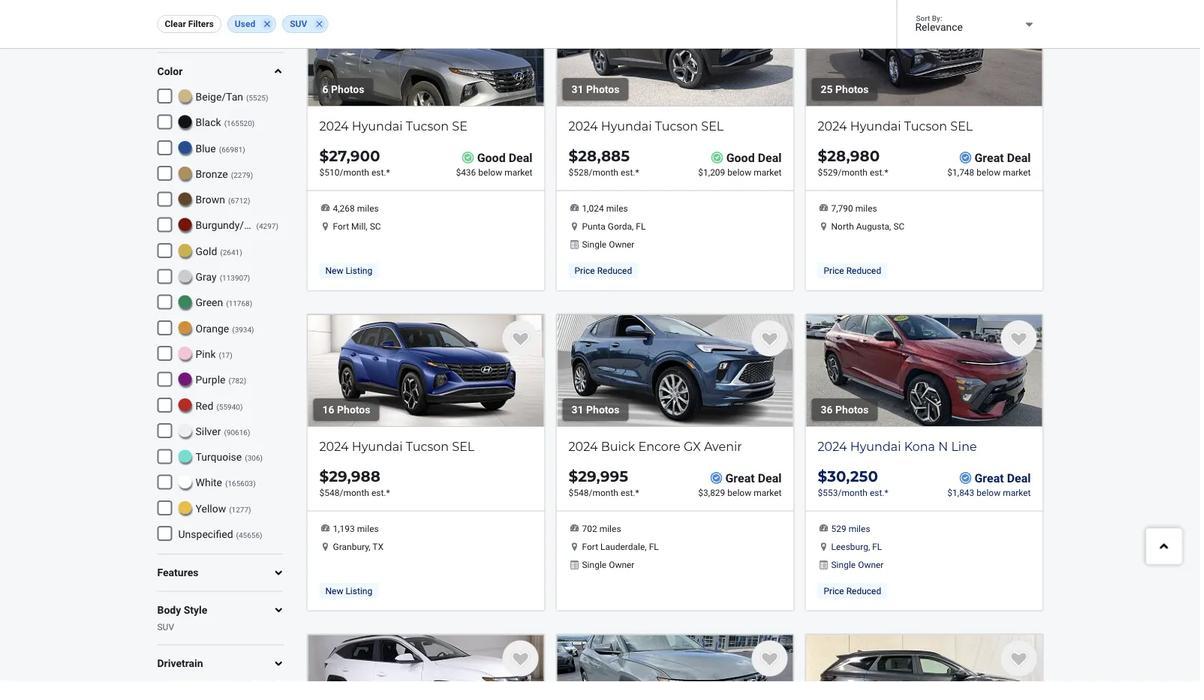 Task type: describe. For each thing, give the bounding box(es) containing it.
5525
[[249, 93, 266, 102]]

$1,209 below market
[[699, 167, 782, 178]]

) for blue
[[243, 145, 245, 154]]

( for turquoise
[[245, 454, 248, 463]]

$1,748 below market
[[948, 167, 1032, 178]]

deal for 30,250
[[1008, 471, 1032, 485]]

encore
[[639, 439, 681, 454]]

purple
[[196, 374, 226, 386]]

90616
[[227, 428, 248, 437]]

28,980
[[828, 147, 880, 165]]

mill
[[352, 221, 366, 232]]

used
[[235, 19, 255, 29]]

548 for 29,995
[[574, 488, 589, 498]]

tucson for 28,885
[[655, 119, 699, 133]]

306
[[248, 454, 260, 463]]

north augusta , sc
[[832, 221, 905, 232]]

$ 27,900 $ 510 /month est.*
[[320, 147, 390, 178]]

113907
[[222, 274, 248, 283]]

$436 below market
[[456, 167, 533, 178]]

/month est.* for 27,900
[[340, 167, 390, 178]]

$ 29,988 $ 548 /month est.*
[[320, 467, 390, 498]]

fort lauderdale , fl
[[582, 542, 659, 552]]

( inside unspecified ( 45656 )
[[236, 531, 239, 540]]

, for 29,995
[[645, 542, 647, 552]]

great deal for 28,980
[[975, 151, 1032, 165]]

( 2641 )
[[220, 248, 242, 257]]

( 11768 )
[[226, 299, 252, 308]]

528
[[574, 167, 589, 178]]

31 for 28,885
[[572, 83, 584, 96]]

$3,829 below market
[[699, 488, 782, 498]]

photos for 29,995
[[587, 404, 620, 416]]

fort for 29,995
[[582, 542, 599, 552]]

) for turquoise
[[260, 454, 263, 463]]

fl for 29,995
[[649, 542, 659, 552]]

( for bronze
[[231, 171, 234, 180]]

below for 28,980
[[977, 167, 1001, 178]]

north
[[832, 221, 855, 232]]

single for 28,885
[[582, 239, 607, 250]]

( 1277 )
[[229, 505, 251, 514]]

2641
[[223, 248, 240, 257]]

1,193
[[333, 524, 355, 535]]

2024 hyundai tucson sel for 28,885
[[569, 119, 724, 133]]

( for purple
[[229, 377, 231, 386]]

black
[[196, 116, 221, 129]]

( 90616 )
[[224, 428, 250, 437]]

) for green
[[250, 299, 252, 308]]

turquoise
[[196, 451, 242, 464]]

/month est.* for 28,885
[[589, 167, 640, 178]]

silver
[[196, 426, 221, 438]]

$436
[[456, 167, 476, 178]]

28,885
[[578, 147, 630, 165]]

miles for 28,885
[[607, 204, 628, 214]]

( 2279 )
[[231, 171, 253, 180]]

31 for 29,995
[[572, 404, 584, 416]]

16
[[323, 404, 335, 416]]

gorda
[[608, 221, 632, 232]]

3934
[[235, 325, 252, 334]]

) for gray
[[248, 274, 250, 283]]

16 photos
[[323, 404, 371, 416]]

below for 30,250
[[977, 488, 1001, 498]]

( for orange
[[232, 325, 235, 334]]

suv button
[[283, 15, 328, 33]]

fort mill , sc
[[333, 221, 381, 232]]

$1,209
[[699, 167, 726, 178]]

548 for 29,988
[[325, 488, 340, 498]]

( for pink
[[219, 351, 222, 360]]

) for burgundy/maroon
[[276, 222, 279, 231]]

owner for 30,250
[[859, 560, 884, 570]]

( for silver
[[224, 428, 227, 437]]

2024 hyundai kona n line
[[818, 439, 978, 454]]

granbury
[[333, 542, 369, 552]]

, for 27,900
[[366, 221, 368, 232]]

( for gold
[[220, 248, 223, 257]]

gx
[[684, 439, 701, 454]]

mileage 0 - 150,000+ miles
[[157, 11, 231, 40]]

kona
[[905, 439, 936, 454]]

( 3934 )
[[232, 325, 254, 334]]

great for 30,250
[[975, 471, 1005, 485]]

below for 29,995
[[728, 488, 752, 498]]

17
[[222, 351, 230, 360]]

single owner for 29,995
[[582, 560, 635, 570]]

2024 hyundai tucson se
[[320, 119, 468, 133]]

) for bronze
[[251, 171, 253, 180]]

) for yellow
[[249, 505, 251, 514]]

hyundai for 28,885
[[601, 119, 652, 133]]

27,900
[[329, 147, 380, 165]]

price reduced down north
[[824, 266, 882, 276]]

miles for 28,980
[[856, 204, 878, 214]]

, for 28,885
[[632, 221, 634, 232]]

sel for 28,885
[[702, 119, 724, 133]]

single owner for 28,885
[[582, 239, 635, 250]]

mileage
[[157, 11, 195, 24]]

great deal for 29,995
[[726, 471, 782, 485]]

2024 for 28,980
[[818, 119, 848, 133]]

color
[[157, 65, 183, 78]]

29,988
[[329, 467, 381, 486]]

clear filters button
[[157, 15, 221, 33]]

1,024 miles
[[582, 204, 628, 214]]

blue
[[196, 142, 216, 155]]

2024 up 29,988 at the bottom left of page
[[320, 439, 349, 454]]

4297
[[259, 222, 276, 231]]

owner for 28,885
[[609, 239, 635, 250]]

deal for 28,885
[[758, 151, 782, 165]]

( 113907 )
[[220, 274, 250, 283]]

31 photos for 28,885
[[572, 83, 620, 96]]

photos right 16
[[337, 404, 371, 416]]

good deal for 28,885
[[727, 151, 782, 165]]

miles up granbury , tx
[[357, 524, 379, 535]]

/month est.* for 29,988
[[340, 488, 390, 498]]

$ 29,995 $ 548 /month est.*
[[569, 467, 640, 498]]

beige/tan
[[196, 91, 243, 103]]

great for 29,995
[[726, 471, 755, 485]]

good deal for 27,900
[[477, 151, 533, 165]]

( 165603 )
[[225, 480, 256, 489]]

45656
[[239, 531, 260, 540]]

photos for 27,900
[[331, 83, 365, 96]]

sc for 28,980
[[894, 221, 905, 232]]

leesburg , fl
[[832, 542, 883, 552]]

new listing for 2024 hyundai tucson sel
[[326, 586, 373, 597]]

30,250
[[828, 467, 879, 486]]

hyundai up 29,988 at the bottom left of page
[[352, 439, 403, 454]]

photos for 28,885
[[587, 83, 620, 96]]

$1,748
[[948, 167, 975, 178]]

$ 28,980 $ 529 /month est.*
[[818, 147, 889, 178]]

se
[[452, 119, 468, 133]]

2024 buick encore gx image
[[557, 315, 794, 427]]

deal for 28,980
[[1008, 151, 1032, 165]]

0
[[157, 30, 162, 40]]

suv inside button
[[290, 19, 307, 29]]



Task type: vqa. For each thing, say whether or not it's contained in the screenshot.


Task type: locate. For each thing, give the bounding box(es) containing it.
( for blue
[[219, 145, 222, 154]]

good up $1,209 below market
[[727, 151, 755, 165]]

31
[[572, 83, 584, 96], [572, 404, 584, 416]]

market right $1,209
[[754, 167, 782, 178]]

miles for 29,995
[[600, 524, 622, 535]]

hyundai up 30,250
[[851, 439, 902, 454]]

1 horizontal spatial 2024 hyundai tucson sel
[[569, 119, 724, 133]]

( 4297 )
[[256, 222, 279, 231]]

( 782 )
[[229, 377, 247, 386]]

photos right 25
[[836, 83, 869, 96]]

2024 hyundai kona image
[[806, 315, 1044, 427]]

782
[[231, 377, 244, 386]]

( 5525 )
[[246, 93, 268, 102]]

deal up $436 below market at top left
[[509, 151, 533, 165]]

market for 28,885
[[754, 167, 782, 178]]

photos for 28,980
[[836, 83, 869, 96]]

fl right lauderdale
[[649, 542, 659, 552]]

fl
[[636, 221, 646, 232], [649, 542, 659, 552], [873, 542, 883, 552]]

2024 for 29,995
[[569, 439, 598, 454]]

price reduced
[[575, 266, 633, 276], [824, 266, 882, 276], [824, 586, 882, 597]]

( for gray
[[220, 274, 222, 283]]

great deal up $1,843 below market
[[975, 471, 1032, 485]]

price reduced for 28,885
[[575, 266, 633, 276]]

price reduced for 30,250
[[824, 586, 882, 597]]

2024 for 27,900
[[320, 119, 349, 133]]

great deal up $3,829 below market
[[726, 471, 782, 485]]

below right $1,209
[[728, 167, 752, 178]]

( for yellow
[[229, 505, 232, 514]]

good deal up $1,209 below market
[[727, 151, 782, 165]]

fort for 27,900
[[333, 221, 349, 232]]

1 31 from the top
[[572, 83, 584, 96]]

single owner down punta gorda , fl
[[582, 239, 635, 250]]

n
[[939, 439, 949, 454]]

0 horizontal spatial 2024 hyundai tucson sel
[[320, 439, 475, 454]]

) for beige/tan
[[266, 93, 268, 102]]

owner down gorda
[[609, 239, 635, 250]]

great up $1,748 below market
[[975, 151, 1005, 165]]

, for 28,980
[[890, 221, 892, 232]]

4,268
[[333, 204, 355, 214]]

deal for 29,995
[[758, 471, 782, 485]]

31 photos up buick
[[572, 404, 620, 416]]

body
[[157, 604, 181, 617]]

) for pink
[[230, 351, 233, 360]]

hyundai up 28,885
[[601, 119, 652, 133]]

2279
[[234, 171, 251, 180]]

punta gorda , fl
[[582, 221, 646, 232]]

sc right augusta
[[894, 221, 905, 232]]

below right "$1,748"
[[977, 167, 1001, 178]]

miles up north augusta , sc
[[856, 204, 878, 214]]

great deal up $1,748 below market
[[975, 151, 1032, 165]]

1 vertical spatial fort
[[582, 542, 599, 552]]

( for green
[[226, 299, 229, 308]]

below right $436
[[479, 167, 503, 178]]

0 vertical spatial 31 photos
[[572, 83, 620, 96]]

$ 28,885 $ 528 /month est.*
[[569, 147, 640, 178]]

0 horizontal spatial sc
[[370, 221, 381, 232]]

photos for 30,250
[[836, 404, 869, 416]]

miles down filters
[[209, 30, 231, 40]]

/month est.* down 27,900
[[340, 167, 390, 178]]

1 vertical spatial 31 photos
[[572, 404, 620, 416]]

0 horizontal spatial good
[[477, 151, 506, 165]]

clear filters
[[165, 19, 214, 29]]

0 vertical spatial 31
[[572, 83, 584, 96]]

miles up the fort lauderdale , fl
[[600, 524, 622, 535]]

-
[[165, 30, 167, 40]]

( for burgundy/maroon
[[256, 222, 259, 231]]

/month est.* down 28,885
[[589, 167, 640, 178]]

below right "$1,843"
[[977, 488, 1001, 498]]

sel for 28,980
[[951, 119, 974, 133]]

0 vertical spatial suv
[[290, 19, 307, 29]]

2 sc from the left
[[894, 221, 905, 232]]

4,268 miles
[[333, 204, 379, 214]]

miles up mill
[[357, 204, 379, 214]]

2024 hyundai tucson sel up 28,885
[[569, 119, 724, 133]]

( for red
[[217, 402, 219, 411]]

good up $436 below market at top left
[[477, 151, 506, 165]]

great up $3,829 below market
[[726, 471, 755, 485]]

style
[[184, 604, 208, 617]]

1 horizontal spatial suv
[[290, 19, 307, 29]]

/month est.* inside $ 28,885 $ 528 /month est.*
[[589, 167, 640, 178]]

2 horizontal spatial sel
[[951, 119, 974, 133]]

2 horizontal spatial 2024 hyundai tucson sel
[[818, 119, 974, 133]]

7,790 miles
[[832, 204, 878, 214]]

single down punta
[[582, 239, 607, 250]]

deal up $1,748 below market
[[1008, 151, 1032, 165]]

548 inside $ 29,988 $ 548 /month est.*
[[325, 488, 340, 498]]

deal up $1,843 below market
[[1008, 471, 1032, 485]]

( 306 )
[[245, 454, 263, 463]]

2 31 from the top
[[572, 404, 584, 416]]

) for red
[[240, 402, 243, 411]]

6 photos
[[323, 83, 365, 96]]

market for 29,995
[[754, 488, 782, 498]]

25 photos
[[821, 83, 869, 96]]

market for 30,250
[[1004, 488, 1032, 498]]

) for purple
[[244, 377, 247, 386]]

leesburg
[[832, 542, 869, 552]]

owner for 29,995
[[609, 560, 635, 570]]

) for white
[[253, 480, 256, 489]]

yellow
[[196, 503, 226, 515]]

tucson for 27,900
[[406, 119, 449, 133]]

market right "$1,843"
[[1004, 488, 1032, 498]]

green
[[196, 297, 223, 309]]

( 17 )
[[219, 351, 233, 360]]

new listing down granbury
[[326, 586, 373, 597]]

2 new listing from the top
[[326, 586, 373, 597]]

0 horizontal spatial suv
[[157, 623, 174, 633]]

) for brown
[[248, 196, 250, 205]]

2024 left buick
[[569, 439, 598, 454]]

( 66981 )
[[219, 145, 245, 154]]

augusta
[[857, 221, 890, 232]]

( for beige/tan
[[246, 93, 249, 102]]

new listing down the fort mill , sc
[[326, 266, 373, 276]]

0 vertical spatial fort
[[333, 221, 349, 232]]

market right "$1,748"
[[1004, 167, 1032, 178]]

0 horizontal spatial sel
[[452, 439, 475, 454]]

165603
[[228, 480, 253, 489]]

fl for 28,885
[[636, 221, 646, 232]]

36
[[821, 404, 833, 416]]

510
[[325, 167, 340, 178]]

clear
[[165, 19, 186, 29]]

0 vertical spatial 529
[[823, 167, 839, 178]]

548 down 29,988 at the bottom left of page
[[325, 488, 340, 498]]

1 horizontal spatial fort
[[582, 542, 599, 552]]

1 horizontal spatial good deal
[[727, 151, 782, 165]]

miles
[[209, 30, 231, 40], [357, 204, 379, 214], [607, 204, 628, 214], [856, 204, 878, 214], [357, 524, 379, 535], [600, 524, 622, 535], [849, 524, 871, 535]]

fl right gorda
[[636, 221, 646, 232]]

36 photos
[[821, 404, 869, 416]]

miles up leesburg , fl
[[849, 524, 871, 535]]

red
[[196, 400, 214, 412]]

) for silver
[[248, 428, 250, 437]]

1 new listing from the top
[[326, 266, 373, 276]]

/month est.*
[[340, 167, 390, 178], [589, 167, 640, 178], [839, 167, 889, 178], [340, 488, 390, 498], [589, 488, 640, 498], [839, 488, 889, 498]]

( for white
[[225, 480, 228, 489]]

below right the $3,829
[[728, 488, 752, 498]]

new listing for 2024 hyundai tucson se
[[326, 266, 373, 276]]

( for black
[[224, 119, 227, 128]]

suv inside body style suv
[[157, 623, 174, 633]]

drivetrain
[[157, 658, 203, 670]]

2024 hyundai tucson sel up 28,980
[[818, 119, 974, 133]]

photos right 6
[[331, 83, 365, 96]]

fort down 702
[[582, 542, 599, 552]]

/month est.* down 30,250
[[839, 488, 889, 498]]

1 vertical spatial suv
[[157, 623, 174, 633]]

good for 27,900
[[477, 151, 506, 165]]

sc right mill
[[370, 221, 381, 232]]

deal
[[509, 151, 533, 165], [758, 151, 782, 165], [1008, 151, 1032, 165], [758, 471, 782, 485], [1008, 471, 1032, 485]]

tucson
[[406, 119, 449, 133], [655, 119, 699, 133], [905, 119, 948, 133], [406, 439, 449, 454]]

hyundai up 27,900
[[352, 119, 403, 133]]

2 31 photos from the top
[[572, 404, 620, 416]]

price reduced down punta
[[575, 266, 633, 276]]

miles up gorda
[[607, 204, 628, 214]]

)
[[266, 93, 268, 102], [252, 119, 255, 128], [243, 145, 245, 154], [251, 171, 253, 180], [248, 196, 250, 205], [276, 222, 279, 231], [240, 248, 242, 257], [248, 274, 250, 283], [250, 299, 252, 308], [252, 325, 254, 334], [230, 351, 233, 360], [244, 377, 247, 386], [240, 402, 243, 411], [248, 428, 250, 437], [260, 454, 263, 463], [253, 480, 256, 489], [249, 505, 251, 514], [260, 531, 263, 540]]

( for brown
[[228, 196, 231, 205]]

2024 for 30,250
[[818, 439, 848, 454]]

1 horizontal spatial good
[[727, 151, 755, 165]]

photos up 28,885
[[587, 83, 620, 96]]

165520
[[227, 119, 252, 128]]

2 good from the left
[[727, 151, 755, 165]]

( 6712 )
[[228, 196, 250, 205]]

529 up leesburg
[[832, 524, 847, 535]]

1 good from the left
[[477, 151, 506, 165]]

66981
[[222, 145, 243, 154]]

2024 up 27,900
[[320, 119, 349, 133]]

25
[[821, 83, 833, 96]]

great deal for 30,250
[[975, 471, 1032, 485]]

2 good deal from the left
[[727, 151, 782, 165]]

2 548 from the left
[[574, 488, 589, 498]]

great for 28,980
[[975, 151, 1005, 165]]

suv down body
[[157, 623, 174, 633]]

/month est.* for 28,980
[[839, 167, 889, 178]]

548 down 29,995 on the bottom
[[574, 488, 589, 498]]

pink
[[196, 348, 216, 361]]

/month est.* down 29,988 at the bottom left of page
[[340, 488, 390, 498]]

548 inside $ 29,995 $ 548 /month est.*
[[574, 488, 589, 498]]

2024 up 30,250
[[818, 439, 848, 454]]

2024 up 28,980
[[818, 119, 848, 133]]

lauderdale
[[601, 542, 645, 552]]

/month est.* inside $ 27,900 $ 510 /month est.*
[[340, 167, 390, 178]]

529 inside $ 28,980 $ 529 /month est.*
[[823, 167, 839, 178]]

2 horizontal spatial fl
[[873, 542, 883, 552]]

1 good deal from the left
[[477, 151, 533, 165]]

fl right leesburg
[[873, 542, 883, 552]]

single down leesburg
[[832, 560, 856, 570]]

/month est.* inside $ 28,980 $ 529 /month est.*
[[839, 167, 889, 178]]

hyundai up 28,980
[[851, 119, 902, 133]]

702 miles
[[582, 524, 622, 535]]

/month est.* down 29,995 on the bottom
[[589, 488, 640, 498]]

fort left mill
[[333, 221, 349, 232]]

0 horizontal spatial 548
[[325, 488, 340, 498]]

body style suv
[[157, 604, 208, 633]]

1 31 photos from the top
[[572, 83, 620, 96]]

photos
[[331, 83, 365, 96], [587, 83, 620, 96], [836, 83, 869, 96], [337, 404, 371, 416], [587, 404, 620, 416], [836, 404, 869, 416]]

1 horizontal spatial 548
[[574, 488, 589, 498]]

) for black
[[252, 119, 255, 128]]

sc for 27,900
[[370, 221, 381, 232]]

tucson for 28,980
[[905, 119, 948, 133]]

31 photos for 29,995
[[572, 404, 620, 416]]

/month est.* down 28,980
[[839, 167, 889, 178]]

miles inside mileage 0 - 150,000+ miles
[[209, 30, 231, 40]]

1 548 from the left
[[325, 488, 340, 498]]

single owner down the fort lauderdale , fl
[[582, 560, 635, 570]]

hyundai for 28,980
[[851, 119, 902, 133]]

) for gold
[[240, 248, 242, 257]]

avenir
[[705, 439, 743, 454]]

1,193 miles
[[333, 524, 379, 535]]

2024 for 28,885
[[569, 119, 598, 133]]

1 horizontal spatial sc
[[894, 221, 905, 232]]

2024 buick encore gx avenir
[[569, 439, 743, 454]]

tx
[[373, 542, 384, 552]]

market for 27,900
[[505, 167, 533, 178]]

( 55940 )
[[217, 402, 243, 411]]

1 horizontal spatial fl
[[649, 542, 659, 552]]

2024 hyundai tucson image
[[308, 0, 545, 107], [557, 0, 794, 107], [806, 0, 1044, 107], [308, 315, 545, 427], [308, 635, 545, 683], [557, 635, 794, 683], [806, 635, 1044, 683]]

market for 28,980
[[1004, 167, 1032, 178]]

1 horizontal spatial sel
[[702, 119, 724, 133]]

punta
[[582, 221, 606, 232]]

gold
[[196, 245, 217, 258]]

single owner down leesburg , fl
[[832, 560, 884, 570]]

1 vertical spatial 31
[[572, 404, 584, 416]]

hyundai for 30,250
[[851, 439, 902, 454]]

/month est.* for 29,995
[[589, 488, 640, 498]]

deal for 27,900
[[509, 151, 533, 165]]

photos up buick
[[587, 404, 620, 416]]

single for 30,250
[[832, 560, 856, 570]]

/month est.* inside "$ 30,250 $ 553 /month est.*"
[[839, 488, 889, 498]]

529 down 28,980
[[823, 167, 839, 178]]

single down the fort lauderdale , fl
[[582, 560, 607, 570]]

0 vertical spatial new listing
[[326, 266, 373, 276]]

( 165520 )
[[224, 119, 255, 128]]

0 horizontal spatial fort
[[333, 221, 349, 232]]

$3,829
[[699, 488, 726, 498]]

below for 28,885
[[728, 167, 752, 178]]

31 up 28,885
[[572, 83, 584, 96]]

deal up $3,829 below market
[[758, 471, 782, 485]]

bronze
[[196, 168, 228, 180]]

31 photos up 28,885
[[572, 83, 620, 96]]

702
[[582, 524, 598, 535]]

white
[[196, 477, 222, 489]]

/month est.* inside $ 29,988 $ 548 /month est.*
[[340, 488, 390, 498]]

1 vertical spatial new listing
[[326, 586, 373, 597]]

0 horizontal spatial fl
[[636, 221, 646, 232]]

miles for 27,900
[[357, 204, 379, 214]]

single for 29,995
[[582, 560, 607, 570]]

) inside unspecified ( 45656 )
[[260, 531, 263, 540]]

market right the $3,829
[[754, 488, 782, 498]]

price reduced down leesburg
[[824, 586, 882, 597]]

1 vertical spatial 529
[[832, 524, 847, 535]]

unspecified
[[178, 529, 233, 541]]

2024 hyundai tucson sel
[[569, 119, 724, 133], [818, 119, 974, 133], [320, 439, 475, 454]]

2024 hyundai tucson sel up 29,988 at the bottom left of page
[[320, 439, 475, 454]]

0 horizontal spatial good deal
[[477, 151, 533, 165]]

/month est.* inside $ 29,995 $ 548 /month est.*
[[589, 488, 640, 498]]

/month est.* for 30,250
[[839, 488, 889, 498]]

great
[[975, 151, 1005, 165], [726, 471, 755, 485], [975, 471, 1005, 485]]

$1,843
[[948, 488, 975, 498]]

market right $436
[[505, 167, 533, 178]]

7,790
[[832, 204, 854, 214]]

good for 28,885
[[727, 151, 755, 165]]

hyundai
[[352, 119, 403, 133], [601, 119, 652, 133], [851, 119, 902, 133], [352, 439, 403, 454], [851, 439, 902, 454]]

used button
[[227, 15, 277, 33]]

31 up 29,995 on the bottom
[[572, 404, 584, 416]]

single owner
[[582, 239, 635, 250], [582, 560, 635, 570], [832, 560, 884, 570]]

1277
[[232, 505, 249, 514]]

photos right "36"
[[836, 404, 869, 416]]

orange
[[196, 322, 229, 335]]

good deal up $436 below market at top left
[[477, 151, 533, 165]]

deal up $1,209 below market
[[758, 151, 782, 165]]

suv right used button
[[290, 19, 307, 29]]

2024 up 28,885
[[569, 119, 598, 133]]

owner down lauderdale
[[609, 560, 635, 570]]

2024 hyundai tucson sel for 28,980
[[818, 119, 974, 133]]

) for orange
[[252, 325, 254, 334]]

1 sc from the left
[[370, 221, 381, 232]]

great up $1,843 below market
[[975, 471, 1005, 485]]

filters
[[188, 19, 214, 29]]

miles for 30,250
[[849, 524, 871, 535]]

owner down leesburg , fl
[[859, 560, 884, 570]]

unspecified ( 45656 )
[[178, 529, 263, 541]]

6
[[323, 83, 329, 96]]

553
[[823, 488, 839, 498]]



